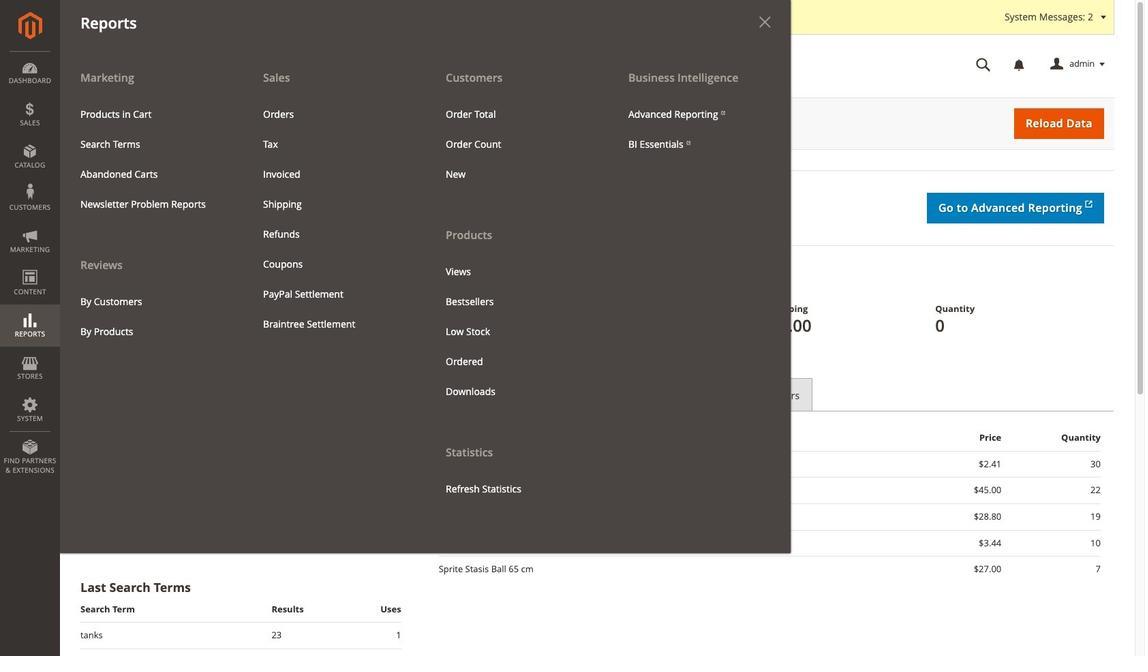 Task type: describe. For each thing, give the bounding box(es) containing it.
magento admin panel image
[[18, 12, 42, 40]]



Task type: locate. For each thing, give the bounding box(es) containing it.
menu bar
[[0, 0, 791, 554]]

menu
[[60, 63, 791, 554], [60, 63, 243, 347], [426, 63, 608, 504], [70, 99, 233, 219], [253, 99, 415, 340], [436, 99, 598, 189], [619, 99, 781, 159], [436, 257, 598, 407], [70, 287, 233, 347]]



Task type: vqa. For each thing, say whether or not it's contained in the screenshot.
Magento Admin Panel IMAGE
yes



